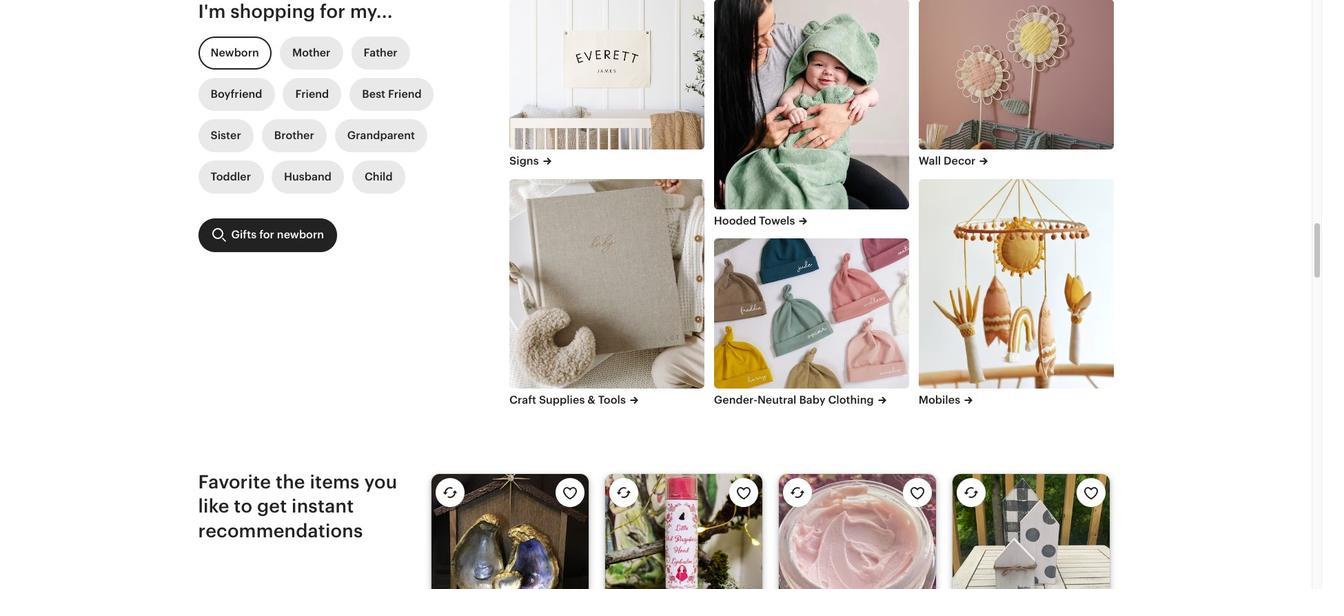 Task type: vqa. For each thing, say whether or not it's contained in the screenshot.
newsletter inside the 'Read the Etsy Success newsletter for tips on improving your shop, delivered straight to your inbox.'
no



Task type: locate. For each thing, give the bounding box(es) containing it.
friend
[[296, 87, 329, 100], [388, 87, 422, 100]]

large daisy with leaf - rattan flower - children&#39;s wall decor image
[[919, 0, 1114, 150]]

for right gifts
[[259, 228, 275, 241]]

sun mobile, surf mobile, palm tree mobile, surf nursery, beach nursery, rainbow mobile, palm nursery, sun nursery, sun, surf - made to order image
[[919, 179, 1114, 389]]

raspberry lip balm chapstick natural beeswax shea butter little red riding hood fairytale cottagecore theme image
[[605, 475, 763, 590]]

newborn
[[277, 228, 324, 241]]

wall decor
[[919, 155, 976, 168]]

hooded towels
[[714, 214, 796, 228]]

i'm shopping for my...
[[198, 1, 393, 22]]

craft supplies & tools
[[510, 394, 626, 407]]

personalised newborn baby knot hat, unisex baby hat, baby gift, baby shower gift, newborn hat, personalised baby gift, new baby image
[[714, 239, 910, 389]]

neutral
[[758, 394, 797, 407]]

sister
[[211, 129, 241, 142]]

get
[[257, 496, 287, 518]]

mother
[[292, 46, 331, 59]]

child
[[365, 170, 393, 183]]

like
[[198, 496, 229, 518]]

baby
[[800, 394, 826, 407]]

1 vertical spatial for
[[259, 228, 275, 241]]

&
[[588, 394, 596, 407]]

wall
[[919, 155, 942, 168]]

friend right best
[[388, 87, 422, 100]]

items
[[310, 472, 360, 493]]

1 horizontal spatial for
[[320, 1, 346, 22]]

mobiles
[[919, 394, 961, 407]]

baby memory book book | personalized baby book | gender neutral baby gift | baby shower gift | newborn memory book | baby book + photo album image
[[510, 179, 705, 389]]

supplies
[[539, 394, 585, 407]]

for left my...
[[320, 1, 346, 22]]

favorite the items you like to get instant recommendations
[[198, 472, 398, 542]]

0 horizontal spatial for
[[259, 228, 275, 241]]

gender-neutral baby clothing
[[714, 394, 874, 407]]

friend down mother
[[296, 87, 329, 100]]

hooded
[[714, 214, 757, 228]]

2 friend from the left
[[388, 87, 422, 100]]

shopping
[[230, 1, 316, 22]]

towels
[[759, 214, 796, 228]]

0 horizontal spatial friend
[[296, 87, 329, 100]]

gender-
[[714, 394, 758, 407]]

my...
[[350, 1, 393, 22]]

all natural anti aging daily rose face moisturizer cream made loaded with regenerating oils high in antioxidants and anti aging properties image
[[779, 475, 936, 590]]

recommendations
[[198, 520, 363, 542]]

signs
[[510, 155, 539, 168]]

1 horizontal spatial friend
[[388, 87, 422, 100]]

for
[[320, 1, 346, 22], [259, 228, 275, 241]]

boyfriend
[[211, 87, 262, 100]]

tools
[[598, 394, 626, 407]]



Task type: describe. For each thing, give the bounding box(es) containing it.
hooded towels link
[[714, 214, 910, 229]]

personalised hooded bamboo and cotton baby or toddler towel with cute ears baby gift image
[[714, 0, 910, 210]]

oyster nativity scene image
[[431, 475, 589, 590]]

the
[[276, 472, 305, 493]]

you
[[364, 472, 398, 493]]

gifts
[[231, 228, 257, 241]]

best friend
[[362, 87, 422, 100]]

gifts for newborn
[[231, 228, 324, 241]]

brother
[[274, 129, 314, 142]]

mobiles link
[[919, 393, 1114, 409]]

toddler
[[211, 170, 251, 183]]

gender-neutral baby clothing link
[[714, 393, 910, 409]]

newborn
[[211, 46, 259, 59]]

decor
[[944, 155, 976, 168]]

husband
[[284, 170, 332, 183]]

i'm
[[198, 1, 226, 22]]

craft supplies & tools link
[[510, 393, 705, 409]]

wall decor link
[[919, 154, 1114, 169]]

to
[[234, 496, 253, 518]]

father
[[364, 46, 398, 59]]

signs link
[[510, 154, 705, 169]]

favorite
[[198, 472, 271, 493]]

0 vertical spatial for
[[320, 1, 346, 22]]

baby name flag | canvas flag | nursery name sign | custom name banner | boho nursery decor | d2 image
[[510, 0, 705, 150]]

wooden houses, wooden house decor, rustic home decor, farmhouse decor, housewarming gift, life&#39;s canopy image
[[953, 475, 1110, 590]]

craft
[[510, 394, 537, 407]]

gifts for newborn link
[[198, 218, 337, 252]]

best
[[362, 87, 386, 100]]

instant
[[292, 496, 354, 518]]

1 friend from the left
[[296, 87, 329, 100]]

grandparent
[[348, 129, 415, 142]]

clothing
[[829, 394, 874, 407]]



